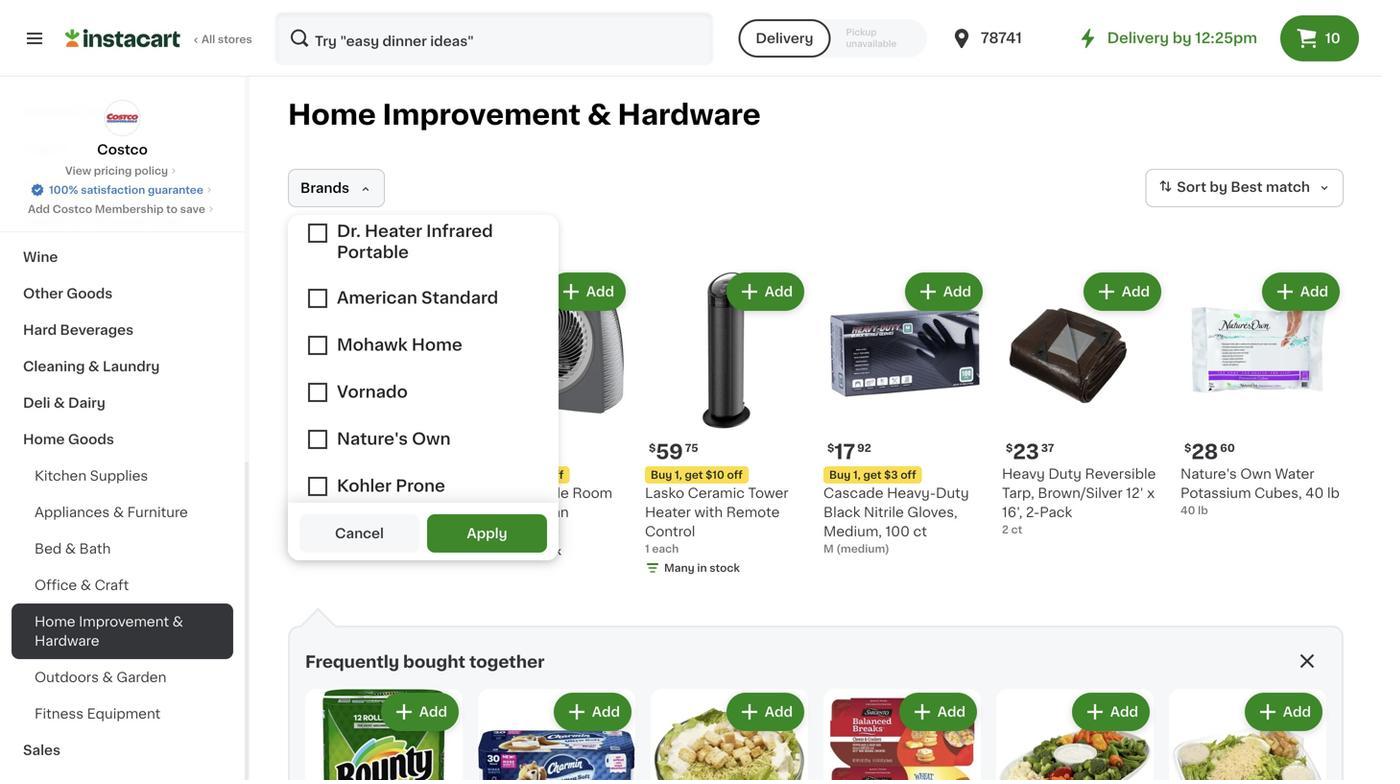 Task type: describe. For each thing, give the bounding box(es) containing it.
Search field
[[276, 13, 712, 63]]

& for craft
[[80, 579, 91, 592]]

off for 59
[[727, 470, 743, 480]]

nitrile
[[864, 506, 904, 519]]

home for home improvement & hardware link
[[35, 615, 75, 629]]

outdoors & garden link
[[12, 660, 233, 696]]

2-
[[1026, 506, 1040, 519]]

Best match Sort by field
[[1146, 169, 1344, 207]]

hard beverages
[[23, 324, 134, 337]]

0 vertical spatial hardware
[[618, 101, 761, 129]]

brown/silver
[[1038, 487, 1123, 500]]

paper goods link
[[12, 166, 233, 203]]

8 32
[[299, 442, 329, 462]]

cascade
[[824, 487, 884, 500]]

1 1, from the left
[[496, 470, 504, 480]]

to
[[166, 204, 178, 215]]

bed & bath
[[35, 542, 111, 556]]

office & craft
[[35, 579, 129, 592]]

water inside culligan care cubes water softener salt, 50 lb 50 lb
[[288, 487, 328, 500]]

100
[[886, 525, 910, 539]]

lasko
[[645, 487, 685, 500]]

many for lasko ceramic tower heater with remote control
[[664, 563, 695, 574]]

$ 59 75
[[649, 442, 698, 462]]

m
[[824, 544, 834, 554]]

satisfaction
[[81, 185, 145, 195]]

home goods link
[[12, 421, 233, 458]]

wine
[[23, 251, 58, 264]]

1 horizontal spatial improvement
[[383, 101, 581, 129]]

control
[[645, 525, 695, 539]]

reversible
[[1085, 468, 1156, 481]]

guarantee
[[148, 185, 203, 195]]

fitness equipment
[[35, 708, 161, 721]]

delivery by 12:25pm link
[[1077, 27, 1258, 50]]

product group containing 8
[[288, 269, 451, 538]]

outdoors & garden
[[35, 671, 166, 684]]

view pricing policy link
[[65, 163, 180, 179]]

10
[[1325, 32, 1341, 45]]

pricing
[[94, 166, 132, 176]]

health
[[23, 214, 69, 228]]

1 ct
[[362, 285, 385, 299]]

lb down potassium
[[1198, 505, 1208, 516]]

0 horizontal spatial costco
[[53, 204, 92, 215]]

delivery for delivery
[[756, 32, 814, 45]]

$ for 23
[[1006, 443, 1013, 454]]

stock for vornado whole room heater and fan
[[531, 546, 561, 557]]

buy for 59
[[651, 470, 672, 480]]

delivery for delivery by 12:25pm
[[1107, 31, 1169, 45]]

1 get from the left
[[506, 470, 525, 480]]

medium,
[[824, 525, 882, 539]]

beer & cider link
[[12, 93, 233, 130]]

0 horizontal spatial 40
[[1181, 505, 1196, 516]]

heavy duty reversible tarp, brown/silver 12' x 16', 2-pack 2 ct
[[1002, 468, 1156, 535]]

black
[[824, 506, 861, 519]]

78741 button
[[950, 12, 1066, 65]]

0 horizontal spatial 1
[[362, 285, 368, 299]]

$ 28 60
[[1185, 442, 1235, 462]]

$ 23 37
[[1006, 442, 1054, 462]]

view
[[65, 166, 91, 176]]

75
[[685, 443, 698, 454]]

remote
[[726, 506, 780, 519]]

with
[[695, 506, 723, 519]]

craft
[[95, 579, 129, 592]]

1 buy from the left
[[472, 470, 494, 480]]

paper
[[23, 178, 64, 191]]

$ for 59
[[649, 443, 656, 454]]

add costco membership to save
[[28, 204, 205, 215]]

& for furniture
[[113, 506, 124, 519]]

$15
[[527, 470, 546, 480]]

product group containing 59
[[645, 269, 808, 580]]

get for 59
[[685, 470, 703, 480]]

other goods link
[[12, 276, 233, 312]]

softener
[[331, 487, 390, 500]]

100% satisfaction guarantee
[[49, 185, 203, 195]]

appliances & furniture
[[35, 506, 188, 519]]

brands
[[300, 181, 349, 195]]

by for delivery
[[1173, 31, 1192, 45]]

& for cider
[[59, 105, 70, 118]]

care inside culligan care cubes water softener salt, 50 lb 50 lb
[[346, 468, 378, 481]]

hard beverages link
[[12, 312, 233, 348]]

office
[[35, 579, 77, 592]]

bed
[[35, 542, 62, 556]]

in for vornado whole room heater and fan
[[519, 546, 529, 557]]

frequently bought together section
[[288, 608, 1344, 780]]

bath
[[79, 542, 111, 556]]

lb right cubes,
[[1328, 487, 1340, 500]]

equipment
[[87, 708, 161, 721]]

remove culligan care cubes water softener salt, 50 lb image
[[307, 280, 330, 303]]

culligan
[[288, 468, 343, 481]]

home improvement & hardware link
[[12, 604, 233, 660]]

stores
[[218, 34, 252, 45]]

hard
[[23, 324, 57, 337]]

0 vertical spatial costco
[[97, 143, 148, 156]]

product group containing 28
[[1181, 269, 1344, 518]]

28
[[1192, 442, 1218, 462]]

salt,
[[393, 487, 423, 500]]

dairy
[[68, 396, 105, 410]]

brands button
[[288, 169, 385, 207]]

kitchen
[[35, 469, 87, 483]]

1, for 59
[[675, 470, 682, 480]]

10 button
[[1281, 15, 1359, 61]]

nature's
[[1181, 468, 1237, 481]]

deli & dairy
[[23, 396, 105, 410]]

wine link
[[12, 239, 233, 276]]

delivery by 12:25pm
[[1107, 31, 1258, 45]]

other goods
[[23, 287, 113, 300]]

liquor link
[[12, 130, 233, 166]]

goods for paper goods
[[67, 178, 113, 191]]

water inside "nature's own water potassium cubes, 40 lb 40 lb"
[[1275, 468, 1315, 481]]

many in stock for vornado whole room heater and fan
[[486, 546, 561, 557]]

60
[[1220, 443, 1235, 454]]

deli & dairy link
[[12, 385, 233, 421]]

& for personal
[[72, 214, 84, 228]]

outdoors
[[35, 671, 99, 684]]

electronics link
[[12, 57, 233, 93]]

1 vertical spatial hardware
[[35, 635, 99, 648]]

apply
[[467, 527, 507, 540]]

1 horizontal spatial 50
[[426, 487, 444, 500]]

59
[[656, 442, 683, 462]]

fan
[[545, 506, 569, 519]]

view pricing policy
[[65, 166, 168, 176]]

increment quantity of culligan care cubes water softener salt, 50 lb image
[[417, 280, 440, 303]]

(50)
[[538, 527, 560, 538]]



Task type: locate. For each thing, give the bounding box(es) containing it.
and
[[516, 506, 541, 519]]

duty inside cascade heavy-duty black nitrile gloves, medium, 100 ct m (medium)
[[936, 487, 969, 500]]

None search field
[[275, 12, 714, 65]]

1 vertical spatial many
[[664, 563, 695, 574]]

get
[[506, 470, 525, 480], [685, 470, 703, 480], [863, 470, 882, 480]]

costco logo image
[[104, 100, 141, 136]]

1, up lasko
[[675, 470, 682, 480]]

$ left the '92'
[[827, 443, 835, 454]]

care inside health & personal care link
[[151, 214, 184, 228]]

0 vertical spatial water
[[1275, 468, 1315, 481]]

many down apply
[[486, 546, 516, 557]]

3 get from the left
[[863, 470, 882, 480]]

1 left each
[[645, 544, 650, 554]]

1 horizontal spatial heater
[[645, 506, 691, 519]]

costco down 100%
[[53, 204, 92, 215]]

&
[[587, 101, 611, 129], [59, 105, 70, 118], [72, 214, 84, 228], [88, 360, 99, 373], [54, 396, 65, 410], [113, 506, 124, 519], [65, 542, 76, 556], [80, 579, 91, 592], [172, 615, 183, 629], [102, 671, 113, 684]]

beer
[[23, 105, 56, 118]]

1 horizontal spatial off
[[727, 470, 743, 480]]

$ inside $ 17 92
[[827, 443, 835, 454]]

2 get from the left
[[685, 470, 703, 480]]

1, up cascade
[[853, 470, 861, 480]]

0 horizontal spatial delivery
[[756, 32, 814, 45]]

by left 12:25pm
[[1173, 31, 1192, 45]]

ct right 100 at bottom right
[[913, 525, 927, 539]]

3 off from the left
[[901, 470, 916, 480]]

1 vertical spatial stock
[[710, 563, 740, 574]]

1 vertical spatial duty
[[936, 487, 969, 500]]

improvement inside home improvement & hardware link
[[79, 615, 169, 629]]

by
[[1173, 31, 1192, 45], [1210, 181, 1228, 194]]

1 vertical spatial water
[[288, 487, 328, 500]]

50
[[426, 487, 444, 500], [288, 525, 302, 535]]

1 horizontal spatial 1
[[645, 544, 650, 554]]

$ for 28
[[1185, 443, 1192, 454]]

beverages
[[60, 324, 134, 337]]

appliances
[[35, 506, 110, 519]]

1 horizontal spatial water
[[1275, 468, 1315, 481]]

improvement down 'search' field
[[383, 101, 581, 129]]

best
[[1231, 181, 1263, 194]]

1 heater from the left
[[467, 506, 513, 519]]

100%
[[49, 185, 78, 195]]

many for vornado whole room heater and fan
[[486, 546, 516, 557]]

$82.99 element
[[467, 440, 630, 465]]

get left $15
[[506, 470, 525, 480]]

$ inside $ 59 75
[[649, 443, 656, 454]]

0 vertical spatial duty
[[1049, 468, 1082, 481]]

50 down culligan at the bottom left of page
[[288, 525, 302, 535]]

17
[[835, 442, 855, 462]]

duty up gloves,
[[936, 487, 969, 500]]

2 $ from the left
[[827, 443, 835, 454]]

0 vertical spatial by
[[1173, 31, 1192, 45]]

0 horizontal spatial 1,
[[496, 470, 504, 480]]

1 vertical spatial improvement
[[79, 615, 169, 629]]

product group
[[288, 269, 451, 538], [467, 269, 630, 563], [645, 269, 808, 580], [824, 269, 987, 557], [1002, 269, 1165, 538], [1181, 269, 1344, 518], [305, 689, 463, 780], [478, 689, 636, 780], [651, 689, 808, 780], [824, 689, 981, 780], [996, 689, 1154, 780], [1169, 689, 1327, 780]]

0 vertical spatial 40
[[1306, 487, 1324, 500]]

goods up kitchen supplies
[[68, 433, 114, 446]]

each
[[652, 544, 679, 554]]

& for bath
[[65, 542, 76, 556]]

best match
[[1231, 181, 1310, 194]]

by for sort
[[1210, 181, 1228, 194]]

1 horizontal spatial home improvement & hardware
[[288, 101, 761, 129]]

32
[[315, 443, 329, 454]]

8
[[299, 442, 313, 462]]

1 vertical spatial goods
[[67, 287, 113, 300]]

cleaning & laundry link
[[12, 348, 233, 385]]

kitchen supplies link
[[12, 458, 233, 494]]

goods down view
[[67, 178, 113, 191]]

sort by
[[1177, 181, 1228, 194]]

0 horizontal spatial ct
[[371, 285, 385, 299]]

in down and
[[519, 546, 529, 557]]

all stores
[[202, 34, 252, 45]]

sort
[[1177, 181, 1207, 194]]

100% satisfaction guarantee button
[[30, 179, 215, 198]]

0 horizontal spatial water
[[288, 487, 328, 500]]

0 horizontal spatial many
[[486, 546, 516, 557]]

1 horizontal spatial ct
[[913, 525, 927, 539]]

2 buy from the left
[[651, 470, 672, 480]]

0 horizontal spatial by
[[1173, 31, 1192, 45]]

apply button
[[427, 515, 547, 553]]

off right $15
[[548, 470, 564, 480]]

& for garden
[[102, 671, 113, 684]]

liquor
[[23, 141, 67, 155]]

in for lasko ceramic tower heater with remote control
[[697, 563, 707, 574]]

1 horizontal spatial many in stock
[[664, 563, 740, 574]]

product group containing 23
[[1002, 269, 1165, 538]]

buy up cascade
[[829, 470, 851, 480]]

1 horizontal spatial duty
[[1049, 468, 1082, 481]]

service type group
[[739, 19, 927, 58]]

$ inside $ 23 37
[[1006, 443, 1013, 454]]

1 horizontal spatial buy
[[651, 470, 672, 480]]

sales
[[23, 744, 61, 757]]

duty inside heavy duty reversible tarp, brown/silver 12' x 16', 2-pack 2 ct
[[1049, 468, 1082, 481]]

cleaning
[[23, 360, 85, 373]]

1 horizontal spatial delivery
[[1107, 31, 1169, 45]]

off right $3
[[901, 470, 916, 480]]

match
[[1266, 181, 1310, 194]]

stock for lasko ceramic tower heater with remote control
[[710, 563, 740, 574]]

save
[[180, 204, 205, 215]]

many in stock for lasko ceramic tower heater with remote control
[[664, 563, 740, 574]]

2 off from the left
[[727, 470, 743, 480]]

1 horizontal spatial get
[[685, 470, 703, 480]]

cider
[[73, 105, 111, 118]]

0 vertical spatial home
[[288, 101, 376, 129]]

stock inside product group
[[710, 563, 740, 574]]

home down office
[[35, 615, 75, 629]]

3 $ from the left
[[1006, 443, 1013, 454]]

1 vertical spatial 50
[[288, 525, 302, 535]]

care
[[151, 214, 184, 228], [346, 468, 378, 481]]

1 horizontal spatial care
[[346, 468, 378, 481]]

1 horizontal spatial hardware
[[618, 101, 761, 129]]

$ for 17
[[827, 443, 835, 454]]

home
[[288, 101, 376, 129], [23, 433, 65, 446], [35, 615, 75, 629]]

off for 17
[[901, 470, 916, 480]]

heater up control
[[645, 506, 691, 519]]

$3
[[884, 470, 898, 480]]

costco up view pricing policy link
[[97, 143, 148, 156]]

3 1, from the left
[[853, 470, 861, 480]]

stock
[[531, 546, 561, 557], [710, 563, 740, 574]]

add button
[[550, 275, 624, 309], [728, 275, 803, 309], [907, 275, 981, 309], [1086, 275, 1160, 309], [1264, 275, 1338, 309], [383, 695, 457, 730], [556, 695, 630, 730], [728, 695, 803, 730], [901, 695, 975, 730], [1074, 695, 1148, 730], [1247, 695, 1321, 730]]

$
[[649, 443, 656, 454], [827, 443, 835, 454], [1006, 443, 1013, 454], [1185, 443, 1192, 454]]

heater for lasko
[[645, 506, 691, 519]]

37
[[1041, 443, 1054, 454]]

fitness
[[35, 708, 84, 721]]

kitchen supplies
[[35, 469, 148, 483]]

improvement down office & craft link on the bottom left of the page
[[79, 615, 169, 629]]

water down culligan at the bottom left of page
[[288, 487, 328, 500]]

stock down lasko ceramic tower heater with remote control 1 each
[[710, 563, 740, 574]]

2 heater from the left
[[645, 506, 691, 519]]

4 $ from the left
[[1185, 443, 1192, 454]]

home for the home goods link
[[23, 433, 65, 446]]

heater for vornado
[[467, 506, 513, 519]]

1 horizontal spatial by
[[1210, 181, 1228, 194]]

0 horizontal spatial off
[[548, 470, 564, 480]]

1 horizontal spatial costco
[[97, 143, 148, 156]]

0 horizontal spatial many in stock
[[486, 546, 561, 557]]

0 horizontal spatial home improvement & hardware
[[35, 615, 183, 648]]

frequently bought together
[[305, 654, 545, 671]]

by right sort
[[1210, 181, 1228, 194]]

buy up lasko
[[651, 470, 672, 480]]

0 horizontal spatial get
[[506, 470, 525, 480]]

get for 17
[[863, 470, 882, 480]]

add
[[28, 204, 50, 215], [586, 285, 614, 299], [765, 285, 793, 299], [943, 285, 971, 299], [1122, 285, 1150, 299], [1301, 285, 1329, 299], [419, 706, 447, 719], [592, 706, 620, 719], [765, 706, 793, 719], [938, 706, 966, 719], [1110, 706, 1139, 719], [1283, 706, 1311, 719]]

goods up "beverages"
[[67, 287, 113, 300]]

$10
[[706, 470, 725, 480]]

0 horizontal spatial stock
[[531, 546, 561, 557]]

1 horizontal spatial in
[[697, 563, 707, 574]]

2 1, from the left
[[675, 470, 682, 480]]

get left $3
[[863, 470, 882, 480]]

frequently
[[305, 654, 399, 671]]

other
[[23, 287, 63, 300]]

ct right 2
[[1011, 525, 1023, 535]]

$ left the 75
[[649, 443, 656, 454]]

0 vertical spatial home improvement & hardware
[[288, 101, 761, 129]]

ct
[[371, 285, 385, 299], [1011, 525, 1023, 535], [913, 525, 927, 539]]

2 vertical spatial goods
[[68, 433, 114, 446]]

0 horizontal spatial heater
[[467, 506, 513, 519]]

in down lasko ceramic tower heater with remote control 1 each
[[697, 563, 707, 574]]

home up brands dropdown button
[[288, 101, 376, 129]]

by inside field
[[1210, 181, 1228, 194]]

0 vertical spatial stock
[[531, 546, 561, 557]]

lb left cancel
[[305, 525, 315, 535]]

1 vertical spatial care
[[346, 468, 378, 481]]

goods for other goods
[[67, 287, 113, 300]]

whole
[[527, 487, 569, 500]]

duty
[[1049, 468, 1082, 481], [936, 487, 969, 500]]

lb
[[1328, 487, 1340, 500], [1198, 505, 1208, 516], [288, 506, 300, 519], [305, 525, 315, 535]]

delivery inside button
[[756, 32, 814, 45]]

many in stock down (50)
[[486, 546, 561, 557]]

1 vertical spatial many in stock
[[664, 563, 740, 574]]

0 horizontal spatial buy
[[472, 470, 494, 480]]

$ up heavy
[[1006, 443, 1013, 454]]

improvement
[[383, 101, 581, 129], [79, 615, 169, 629]]

pack
[[1040, 506, 1073, 519]]

2 horizontal spatial get
[[863, 470, 882, 480]]

water up cubes,
[[1275, 468, 1315, 481]]

1 vertical spatial 40
[[1181, 505, 1196, 516]]

1 vertical spatial by
[[1210, 181, 1228, 194]]

1 right remove culligan care cubes water softener salt, 50 lb image
[[362, 285, 368, 299]]

cancel
[[335, 527, 384, 540]]

sales link
[[12, 732, 233, 769]]

buy up vornado
[[472, 470, 494, 480]]

1, up vornado
[[496, 470, 504, 480]]

50 right salt,
[[426, 487, 444, 500]]

many in stock down each
[[664, 563, 740, 574]]

goods for home goods
[[68, 433, 114, 446]]

2 horizontal spatial ct
[[1011, 525, 1023, 535]]

0 horizontal spatial improvement
[[79, 615, 169, 629]]

1 vertical spatial 1
[[645, 544, 650, 554]]

ct inside heavy duty reversible tarp, brown/silver 12' x 16', 2-pack 2 ct
[[1011, 525, 1023, 535]]

furniture
[[127, 506, 188, 519]]

$ up nature's
[[1185, 443, 1192, 454]]

0 vertical spatial 1
[[362, 285, 368, 299]]

0 horizontal spatial care
[[151, 214, 184, 228]]

1 vertical spatial home
[[23, 433, 65, 446]]

0 horizontal spatial duty
[[936, 487, 969, 500]]

off right '$10'
[[727, 470, 743, 480]]

12:25pm
[[1195, 31, 1258, 45]]

home improvement & hardware down 'search' field
[[288, 101, 761, 129]]

& inside home improvement & hardware
[[172, 615, 183, 629]]

get left '$10'
[[685, 470, 703, 480]]

cancel button
[[300, 515, 420, 553]]

care down 'guarantee'
[[151, 214, 184, 228]]

care up the softener on the bottom left of the page
[[346, 468, 378, 481]]

x
[[1147, 487, 1155, 500]]

buy 1, get $10 off
[[651, 470, 743, 480]]

ct inside cascade heavy-duty black nitrile gloves, medium, 100 ct m (medium)
[[913, 525, 927, 539]]

culligan care cubes water softener salt, 50 lb 50 lb
[[288, 468, 444, 535]]

(medium)
[[837, 544, 890, 554]]

1 $ from the left
[[649, 443, 656, 454]]

1 vertical spatial home improvement & hardware
[[35, 615, 183, 648]]

1 vertical spatial in
[[697, 563, 707, 574]]

3 buy from the left
[[829, 470, 851, 480]]

0 horizontal spatial hardware
[[35, 635, 99, 648]]

1, for 17
[[853, 470, 861, 480]]

add costco membership to save link
[[28, 202, 217, 217]]

tower
[[748, 487, 789, 500]]

1 horizontal spatial stock
[[710, 563, 740, 574]]

40 down potassium
[[1181, 505, 1196, 516]]

0 horizontal spatial 50
[[288, 525, 302, 535]]

office & craft link
[[12, 567, 233, 604]]

0 vertical spatial 50
[[426, 487, 444, 500]]

home improvement & hardware down craft
[[35, 615, 183, 648]]

1 horizontal spatial 1,
[[675, 470, 682, 480]]

0 vertical spatial many
[[486, 546, 516, 557]]

heater inside lasko ceramic tower heater with remote control 1 each
[[645, 506, 691, 519]]

electronics
[[23, 68, 101, 82]]

0 vertical spatial many in stock
[[486, 546, 561, 557]]

stock down (50)
[[531, 546, 561, 557]]

0 horizontal spatial in
[[519, 546, 529, 557]]

buy for 17
[[829, 470, 851, 480]]

$ inside $ 28 60
[[1185, 443, 1192, 454]]

2
[[1002, 525, 1009, 535]]

lb down culligan at the bottom left of page
[[288, 506, 300, 519]]

instacart logo image
[[65, 27, 180, 50]]

heater down vornado
[[467, 506, 513, 519]]

lasko ceramic tower heater with remote control 1 each
[[645, 487, 789, 554]]

together
[[469, 654, 545, 671]]

vornado whole room heater and fan
[[467, 487, 613, 519]]

buy 1, get $15 off
[[472, 470, 564, 480]]

1 vertical spatial costco
[[53, 204, 92, 215]]

0 vertical spatial in
[[519, 546, 529, 557]]

2 horizontal spatial buy
[[829, 470, 851, 480]]

& for laundry
[[88, 360, 99, 373]]

& for dairy
[[54, 396, 65, 410]]

product group containing 17
[[824, 269, 987, 557]]

duty up 'brown/silver'
[[1049, 468, 1082, 481]]

2 horizontal spatial off
[[901, 470, 916, 480]]

2 vertical spatial home
[[35, 615, 75, 629]]

home down deli
[[23, 433, 65, 446]]

many down each
[[664, 563, 695, 574]]

1 horizontal spatial 40
[[1306, 487, 1324, 500]]

0 vertical spatial improvement
[[383, 101, 581, 129]]

1 inside lasko ceramic tower heater with remote control 1 each
[[645, 544, 650, 554]]

costco
[[97, 143, 148, 156], [53, 204, 92, 215]]

personal
[[87, 214, 148, 228]]

ct left increment quantity of culligan care cubes water softener salt, 50 lb icon
[[371, 285, 385, 299]]

cubes,
[[1255, 487, 1302, 500]]

membership
[[95, 204, 164, 215]]

laundry
[[103, 360, 160, 373]]

0 vertical spatial goods
[[67, 178, 113, 191]]

1 off from the left
[[548, 470, 564, 480]]

40 right cubes,
[[1306, 487, 1324, 500]]

ceramic
[[688, 487, 745, 500]]

2 horizontal spatial 1,
[[853, 470, 861, 480]]

heater inside vornado whole room heater and fan
[[467, 506, 513, 519]]

1 horizontal spatial many
[[664, 563, 695, 574]]

0 vertical spatial care
[[151, 214, 184, 228]]

health & personal care
[[23, 214, 184, 228]]



Task type: vqa. For each thing, say whether or not it's contained in the screenshot.
the Stouffer's Lasagna With Meat & Sauce Frozen Meal
no



